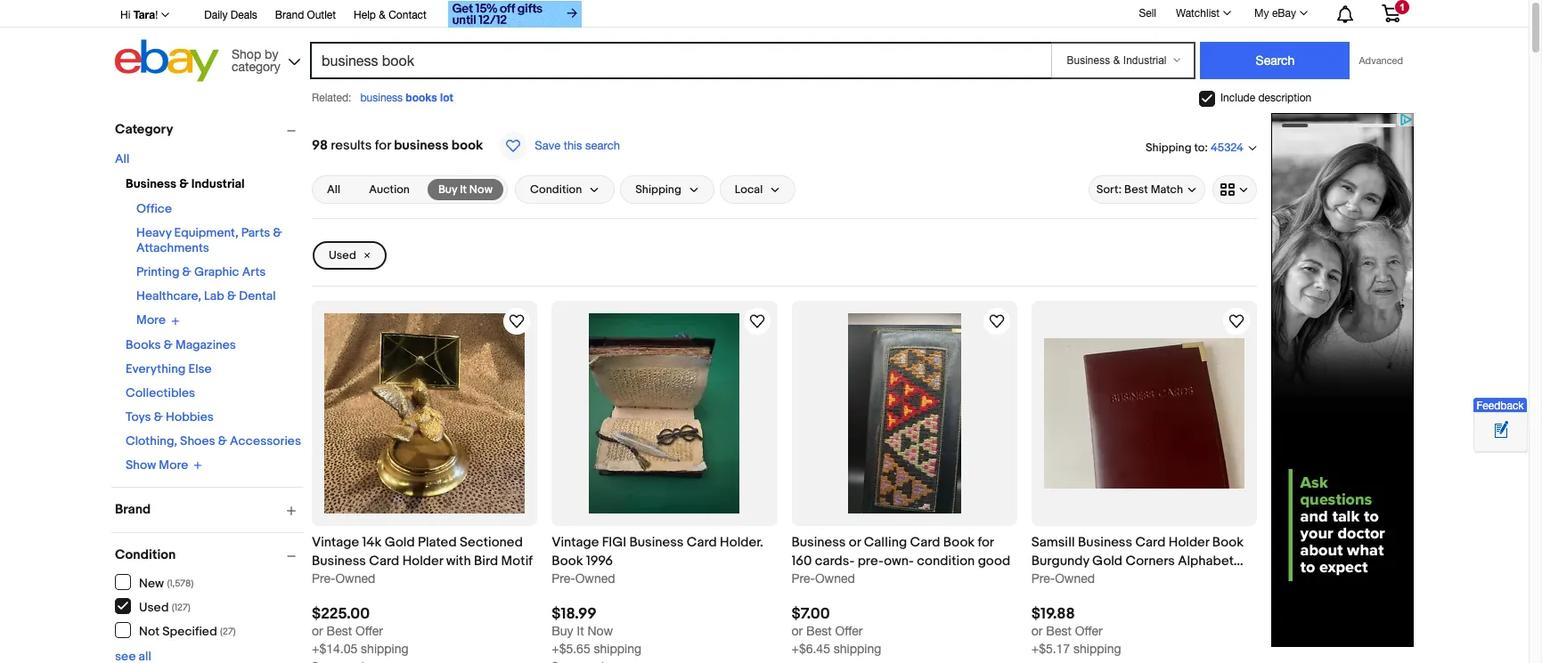 Task type: vqa. For each thing, say whether or not it's contained in the screenshot.
M1 at the top of the page
no



Task type: describe. For each thing, give the bounding box(es) containing it.
vintage 14k gold plated sectioned business card holder with bird motif pre-owned
[[312, 535, 533, 586]]

everything else link
[[126, 361, 212, 376]]

condition for top condition dropdown button
[[530, 183, 582, 197]]

sort: best match
[[1096, 183, 1183, 197]]

card inside vintage figi business card holder. book 1996 pre-owned
[[687, 535, 717, 552]]

condition
[[917, 553, 975, 570]]

watch samsill business card holder book burgundy gold corners alphabet tabs organizer image
[[1226, 311, 1247, 332]]

for inside business or calling card book for 160 cards- pre-own- condition good pre-owned
[[978, 535, 994, 552]]

related:
[[312, 92, 351, 104]]

samsill business card holder book burgundy gold corners alphabet tabs organizer link
[[1031, 534, 1257, 589]]

collectibles link
[[126, 385, 195, 400]]

corners
[[1126, 553, 1175, 570]]

45324
[[1211, 141, 1244, 155]]

owned inside business or calling card book for 160 cards- pre-own- condition good pre-owned
[[815, 572, 855, 586]]

business inside business or calling card book for 160 cards- pre-own- condition good pre-owned
[[792, 535, 846, 552]]

& inside help & contact link
[[379, 9, 386, 21]]

books & magazines link
[[126, 337, 236, 352]]

it inside '$18.99 buy it now +$5.65 shipping'
[[577, 625, 584, 639]]

business inside samsill business card holder book burgundy gold corners alphabet tabs organizer
[[1078, 535, 1132, 552]]

hobbies
[[166, 409, 214, 425]]

pre- inside business or calling card book for 160 cards- pre-own- condition good pre-owned
[[792, 572, 815, 586]]

brand outlet link
[[275, 6, 336, 26]]

98 results for business book
[[312, 137, 483, 154]]

owned inside vintage 14k gold plated sectioned business card holder with bird motif pre-owned
[[335, 572, 375, 586]]

sort: best match button
[[1088, 176, 1205, 204]]

with
[[446, 553, 471, 570]]

business or calling card book for 160 cards- pre-own- condition good pre-owned
[[792, 535, 1011, 586]]

ebay
[[1272, 7, 1296, 20]]

outlet
[[307, 9, 336, 21]]

burgundy
[[1031, 553, 1089, 570]]

best for $19.88
[[1046, 625, 1072, 639]]

(127)
[[172, 602, 190, 613]]

category
[[232, 59, 280, 74]]

4 owned from the left
[[1055, 572, 1095, 586]]

heavy equipment, parts & attachments link
[[136, 225, 282, 256]]

:
[[1205, 140, 1208, 155]]

advertisement region
[[1271, 113, 1414, 648]]

feedback
[[1477, 400, 1524, 413]]

collectibles
[[126, 385, 195, 400]]

deals
[[231, 9, 257, 21]]

holder inside samsill business card holder book burgundy gold corners alphabet tabs organizer
[[1169, 535, 1209, 552]]

book for card
[[943, 535, 975, 552]]

alphabet
[[1178, 553, 1234, 570]]

dental
[[239, 289, 276, 304]]

show more
[[126, 458, 188, 473]]

show more button
[[126, 457, 202, 473]]

plated
[[418, 535, 457, 552]]

& left industrial
[[179, 176, 189, 192]]

business & industrial
[[126, 176, 245, 192]]

more inside more button
[[136, 313, 166, 328]]

motif
[[501, 553, 533, 570]]

$19.88 or best offer +$5.17 shipping
[[1031, 606, 1121, 657]]

gold inside vintage 14k gold plated sectioned business card holder with bird motif pre-owned
[[385, 535, 415, 552]]

$19.88
[[1031, 606, 1075, 624]]

Search for anything text field
[[313, 44, 1048, 78]]

business or calling card book for 160 cards- pre-own- condition good link
[[792, 534, 1017, 571]]

buy it now link
[[428, 179, 503, 200]]

new
[[139, 576, 164, 591]]

used (127)
[[139, 600, 190, 615]]

shop by category banner
[[110, 0, 1414, 86]]

business inside vintage 14k gold plated sectioned business card holder with bird motif pre-owned
[[312, 553, 366, 570]]

shoes
[[180, 433, 215, 449]]

best for $7.00
[[806, 625, 832, 639]]

local
[[735, 183, 763, 197]]

pre- inside vintage 14k gold plated sectioned business card holder with bird motif pre-owned
[[312, 572, 335, 586]]

everything
[[126, 361, 186, 376]]

else
[[188, 361, 212, 376]]

description
[[1258, 92, 1312, 104]]

local button
[[720, 176, 796, 204]]

search
[[585, 139, 620, 152]]

category
[[115, 121, 173, 138]]

shipping for $225.00
[[361, 643, 409, 657]]

watchlist link
[[1166, 3, 1239, 24]]

none submit inside shop by category banner
[[1201, 42, 1350, 79]]

1996
[[586, 553, 613, 570]]

offer for $225.00
[[355, 625, 383, 639]]

shipping to : 45324
[[1146, 140, 1244, 155]]

98
[[312, 137, 328, 154]]

now inside '$18.99 buy it now +$5.65 shipping'
[[588, 625, 613, 639]]

not specified (27)
[[139, 624, 236, 639]]

daily deals
[[204, 9, 257, 21]]

match
[[1151, 183, 1183, 197]]

used for used (127)
[[139, 600, 169, 615]]

0 vertical spatial condition button
[[515, 176, 615, 204]]

specified
[[162, 624, 217, 639]]

14k
[[362, 535, 382, 552]]

& down attachments
[[182, 265, 191, 280]]

daily deals link
[[204, 6, 257, 26]]

business inside vintage figi business card holder. book 1996 pre-owned
[[629, 535, 684, 552]]

brand for brand outlet
[[275, 9, 304, 21]]

vintage for $225.00
[[312, 535, 359, 552]]

samsill business card holder book burgundy gold corners alphabet tabs organizer heading
[[1031, 535, 1244, 589]]

holder inside vintage 14k gold plated sectioned business card holder with bird motif pre-owned
[[402, 553, 443, 570]]

or for $225.00
[[312, 625, 323, 639]]

or for $7.00
[[792, 625, 803, 639]]

office
[[136, 201, 172, 216]]

organizer
[[1063, 572, 1123, 589]]

& right parts on the left
[[273, 225, 282, 241]]

vintage figi business card holder. book 1996 image
[[589, 314, 740, 514]]

show
[[126, 458, 156, 473]]

& right toys
[[154, 409, 163, 425]]

best inside dropdown button
[[1124, 183, 1148, 197]]

book
[[452, 137, 483, 154]]

buy inside '$18.99 buy it now +$5.65 shipping'
[[552, 625, 573, 639]]

include
[[1221, 92, 1255, 104]]

bird
[[474, 553, 498, 570]]

save
[[535, 139, 561, 152]]

books
[[126, 337, 161, 352]]

advanced link
[[1350, 43, 1412, 78]]

books & magazines everything else collectibles toys & hobbies clothing, shoes & accessories
[[126, 337, 301, 449]]

$7.00 or best offer +$6.45 shipping
[[792, 606, 881, 657]]

parts
[[241, 225, 270, 241]]

card inside business or calling card book for 160 cards- pre-own- condition good pre-owned
[[910, 535, 940, 552]]

gold inside samsill business card holder book burgundy gold corners alphabet tabs organizer
[[1092, 553, 1123, 570]]

& right shoes
[[218, 433, 227, 449]]

vintage figi business card holder. book 1996 pre-owned
[[552, 535, 763, 586]]

vintage for $18.99
[[552, 535, 599, 552]]

clothing, shoes & accessories link
[[126, 433, 301, 449]]

main content containing $225.00
[[305, 113, 1264, 664]]

good
[[978, 553, 1011, 570]]



Task type: locate. For each thing, give the bounding box(es) containing it.
vintage 14k gold plated sectioned business card holder with bird motif heading
[[312, 535, 533, 570]]

account navigation
[[110, 0, 1414, 30]]

0 horizontal spatial it
[[460, 183, 467, 197]]

0 horizontal spatial all link
[[115, 151, 130, 167]]

all down the category
[[115, 151, 130, 167]]

business right "figi"
[[629, 535, 684, 552]]

pre- down the 160
[[792, 572, 815, 586]]

best
[[1124, 183, 1148, 197], [327, 625, 352, 639], [806, 625, 832, 639], [1046, 625, 1072, 639]]

0 vertical spatial all
[[115, 151, 130, 167]]

category button
[[115, 121, 304, 138]]

1 vertical spatial buy
[[552, 625, 573, 639]]

$7.00
[[792, 606, 830, 624]]

brand outlet
[[275, 9, 336, 21]]

+$5.65
[[552, 643, 590, 657]]

shipping for shipping to : 45324
[[1146, 140, 1192, 155]]

0 horizontal spatial offer
[[355, 625, 383, 639]]

business left books
[[360, 92, 403, 104]]

0 horizontal spatial now
[[469, 183, 493, 197]]

1 horizontal spatial for
[[978, 535, 994, 552]]

3 owned from the left
[[815, 572, 855, 586]]

hi
[[120, 9, 130, 21]]

results
[[331, 137, 372, 154]]

0 vertical spatial now
[[469, 183, 493, 197]]

0 horizontal spatial condition button
[[115, 547, 304, 564]]

shipping for $19.88
[[1074, 643, 1121, 657]]

buy
[[438, 183, 457, 197], [552, 625, 573, 639]]

contact
[[389, 9, 427, 21]]

all down the 98
[[327, 183, 341, 197]]

brand inside "account" navigation
[[275, 9, 304, 21]]

holder
[[1169, 535, 1209, 552], [402, 553, 443, 570]]

card inside vintage 14k gold plated sectioned business card holder with bird motif pre-owned
[[369, 553, 399, 570]]

1 horizontal spatial book
[[943, 535, 975, 552]]

owned up $225.00
[[335, 572, 375, 586]]

2 offer from the left
[[835, 625, 863, 639]]

vintage inside vintage 14k gold plated sectioned business card holder with bird motif pre-owned
[[312, 535, 359, 552]]

0 horizontal spatial gold
[[385, 535, 415, 552]]

1 horizontal spatial vintage
[[552, 535, 599, 552]]

0 horizontal spatial brand
[[115, 502, 151, 519]]

0 vertical spatial brand
[[275, 9, 304, 21]]

best inside $19.88 or best offer +$5.17 shipping
[[1046, 625, 1072, 639]]

0 vertical spatial it
[[460, 183, 467, 197]]

2 vintage from the left
[[552, 535, 599, 552]]

vintage left 14k
[[312, 535, 359, 552]]

or for $19.88
[[1031, 625, 1043, 639]]

None submit
[[1201, 42, 1350, 79]]

or inside $19.88 or best offer +$5.17 shipping
[[1031, 625, 1043, 639]]

shipping
[[361, 643, 409, 657], [594, 643, 641, 657], [834, 643, 881, 657], [1074, 643, 1121, 657]]

1 horizontal spatial shipping
[[1146, 140, 1192, 155]]

0 horizontal spatial book
[[552, 553, 583, 570]]

1 vertical spatial it
[[577, 625, 584, 639]]

business or calling card book for 160 cards- pre-own- condition good image
[[848, 314, 961, 514]]

1 horizontal spatial gold
[[1092, 553, 1123, 570]]

1 offer from the left
[[355, 625, 383, 639]]

0 vertical spatial business
[[360, 92, 403, 104]]

$225.00
[[312, 606, 370, 624]]

best down $19.88
[[1046, 625, 1072, 639]]

shipping for shipping
[[635, 183, 681, 197]]

offer down $225.00
[[355, 625, 383, 639]]

listing options selector. gallery view selected. image
[[1221, 183, 1249, 197]]

0 vertical spatial buy
[[438, 183, 457, 197]]

owned inside vintage figi business card holder. book 1996 pre-owned
[[575, 572, 615, 586]]

business or calling card book for 160 cards- pre-own- condition good heading
[[792, 535, 1011, 570]]

1 vertical spatial holder
[[402, 553, 443, 570]]

offer inside $7.00 or best offer +$6.45 shipping
[[835, 625, 863, 639]]

$225.00 or best offer +$14.05 shipping
[[312, 606, 409, 657]]

vintage
[[312, 535, 359, 552], [552, 535, 599, 552]]

0 horizontal spatial shipping
[[635, 183, 681, 197]]

card inside samsill business card holder book burgundy gold corners alphabet tabs organizer
[[1135, 535, 1166, 552]]

gold
[[385, 535, 415, 552], [1092, 553, 1123, 570]]

offer inside $19.88 or best offer +$5.17 shipping
[[1075, 625, 1103, 639]]

condition button up (1,578)
[[115, 547, 304, 564]]

toys & hobbies link
[[126, 409, 214, 425]]

holder down plated
[[402, 553, 443, 570]]

gold up organizer
[[1092, 553, 1123, 570]]

brand button
[[115, 502, 304, 519]]

book inside business or calling card book for 160 cards- pre-own- condition good pre-owned
[[943, 535, 975, 552]]

1 vertical spatial all link
[[316, 179, 351, 200]]

all for the topmost all link
[[115, 151, 130, 167]]

1 vertical spatial all
[[327, 183, 341, 197]]

now inside text box
[[469, 183, 493, 197]]

by
[[265, 47, 278, 61]]

watch vintage figi business card holder. book 1996 image
[[746, 311, 768, 332]]

my ebay
[[1255, 7, 1296, 20]]

shipping inside $19.88 or best offer +$5.17 shipping
[[1074, 643, 1121, 657]]

shipping for $7.00
[[834, 643, 881, 657]]

2 horizontal spatial book
[[1212, 535, 1244, 552]]

it down book
[[460, 183, 467, 197]]

1 pre- from the left
[[312, 572, 335, 586]]

1 vertical spatial business
[[394, 137, 449, 154]]

1 horizontal spatial all link
[[316, 179, 351, 200]]

1 vertical spatial gold
[[1092, 553, 1123, 570]]

1 vertical spatial used
[[139, 600, 169, 615]]

1 horizontal spatial condition
[[530, 183, 582, 197]]

3 offer from the left
[[1075, 625, 1103, 639]]

0 vertical spatial shipping
[[1146, 140, 1192, 155]]

business up organizer
[[1078, 535, 1132, 552]]

1 horizontal spatial all
[[327, 183, 341, 197]]

sectioned
[[460, 535, 523, 552]]

1
[[1400, 2, 1405, 12]]

owned down burgundy
[[1055, 572, 1095, 586]]

business
[[126, 176, 177, 192], [629, 535, 684, 552], [792, 535, 846, 552], [1078, 535, 1132, 552], [312, 553, 366, 570]]

pre-owned
[[1031, 572, 1095, 586]]

0 vertical spatial all link
[[115, 151, 130, 167]]

save this search button
[[494, 131, 625, 161]]

vintage up 1996
[[552, 535, 599, 552]]

2 pre- from the left
[[552, 572, 575, 586]]

lot
[[440, 91, 453, 104]]

book inside samsill business card holder book burgundy gold corners alphabet tabs organizer
[[1212, 535, 1244, 552]]

1 horizontal spatial now
[[588, 625, 613, 639]]

books
[[406, 91, 437, 104]]

holder.
[[720, 535, 763, 552]]

shipping inside '$18.99 buy it now +$5.65 shipping'
[[594, 643, 641, 657]]

1 vertical spatial shipping
[[635, 183, 681, 197]]

now down '$18.99'
[[588, 625, 613, 639]]

or for business
[[849, 535, 861, 552]]

for right results
[[375, 137, 391, 154]]

tabs
[[1031, 572, 1060, 589]]

watchlist
[[1176, 7, 1220, 20]]

clothing,
[[126, 433, 177, 449]]

0 vertical spatial more
[[136, 313, 166, 328]]

book up condition
[[943, 535, 975, 552]]

2 owned from the left
[[575, 572, 615, 586]]

Buy It Now selected text field
[[438, 182, 493, 198]]

used for used
[[329, 249, 356, 263]]

1 link
[[1371, 0, 1411, 26]]

now
[[469, 183, 493, 197], [588, 625, 613, 639]]

best down $7.00
[[806, 625, 832, 639]]

brand for brand
[[115, 502, 151, 519]]

business left book
[[394, 137, 449, 154]]

or up pre-
[[849, 535, 861, 552]]

0 horizontal spatial for
[[375, 137, 391, 154]]

now down book
[[469, 183, 493, 197]]

2 horizontal spatial offer
[[1075, 625, 1103, 639]]

condition button down save this search button
[[515, 176, 615, 204]]

watch vintage 14k gold plated sectioned business card holder with bird motif image
[[506, 311, 528, 332]]

magazines
[[175, 337, 236, 352]]

business inside related: business books lot
[[360, 92, 403, 104]]

it inside buy it now selected text box
[[460, 183, 467, 197]]

shop by category button
[[224, 40, 304, 78]]

+$14.05
[[312, 643, 357, 657]]

condition down save this search button
[[530, 183, 582, 197]]

1 vertical spatial for
[[978, 535, 994, 552]]

more button
[[136, 313, 180, 328]]

1 vertical spatial now
[[588, 625, 613, 639]]

healthcare,
[[136, 289, 201, 304]]

0 vertical spatial condition
[[530, 183, 582, 197]]

owned down cards-
[[815, 572, 855, 586]]

3 pre- from the left
[[792, 572, 815, 586]]

brand down "show"
[[115, 502, 151, 519]]

watch business or calling card book for 160 cards- pre-own- condition good image
[[986, 311, 1007, 332]]

sell
[[1139, 7, 1156, 19]]

2 shipping from the left
[[594, 643, 641, 657]]

book up the alphabet
[[1212, 535, 1244, 552]]

$18.99 buy it now +$5.65 shipping
[[552, 606, 641, 657]]

healthcare, lab & dental link
[[136, 289, 276, 304]]

0 vertical spatial used
[[329, 249, 356, 263]]

or inside business or calling card book for 160 cards- pre-own- condition good pre-owned
[[849, 535, 861, 552]]

0 vertical spatial gold
[[385, 535, 415, 552]]

1 horizontal spatial holder
[[1169, 535, 1209, 552]]

used link
[[313, 241, 387, 270]]

1 horizontal spatial buy
[[552, 625, 573, 639]]

shipping for $18.99
[[594, 643, 641, 657]]

figi
[[602, 535, 626, 552]]

1 horizontal spatial it
[[577, 625, 584, 639]]

shipping inside $7.00 or best offer +$6.45 shipping
[[834, 643, 881, 657]]

shop
[[232, 47, 261, 61]]

more right "show"
[[159, 458, 188, 473]]

card up corners
[[1135, 535, 1166, 552]]

offer down organizer
[[1075, 625, 1103, 639]]

business up office 'link' at the left
[[126, 176, 177, 192]]

offer for $7.00
[[835, 625, 863, 639]]

more inside show more button
[[159, 458, 188, 473]]

book left 1996
[[552, 553, 583, 570]]

vintage figi business card holder. book 1996 link
[[552, 534, 777, 571]]

buy down book
[[438, 183, 457, 197]]

condition inside condition dropdown button
[[530, 183, 582, 197]]

$18.99
[[552, 606, 597, 624]]

daily
[[204, 9, 228, 21]]

pre- down burgundy
[[1031, 572, 1055, 586]]

pre- up $225.00
[[312, 572, 335, 586]]

best right sort: at the top right of the page
[[1124, 183, 1148, 197]]

sell link
[[1131, 7, 1164, 19]]

offer down cards-
[[835, 625, 863, 639]]

offer for $19.88
[[1075, 625, 1103, 639]]

3 shipping from the left
[[834, 643, 881, 657]]

gold right 14k
[[385, 535, 415, 552]]

holder up the alphabet
[[1169, 535, 1209, 552]]

best down $225.00
[[327, 625, 352, 639]]

industrial
[[191, 176, 245, 192]]

business down 14k
[[312, 553, 366, 570]]

1 vertical spatial brand
[[115, 502, 151, 519]]

for up good on the right
[[978, 535, 994, 552]]

help & contact link
[[354, 6, 427, 26]]

vintage 14k gold plated sectioned business card holder with bird motif link
[[312, 534, 537, 571]]

1 vintage from the left
[[312, 535, 359, 552]]

get an extra 15% off image
[[448, 1, 582, 28]]

buy it now
[[438, 183, 493, 197]]

0 vertical spatial for
[[375, 137, 391, 154]]

main content
[[305, 113, 1264, 664]]

& up everything else link
[[164, 337, 173, 352]]

card down 14k
[[369, 553, 399, 570]]

best inside $7.00 or best offer +$6.45 shipping
[[806, 625, 832, 639]]

or down $7.00
[[792, 625, 803, 639]]

0 horizontal spatial condition
[[115, 547, 176, 564]]

business
[[360, 92, 403, 104], [394, 137, 449, 154]]

shipping right +$5.17
[[1074, 643, 1121, 657]]

1 horizontal spatial condition button
[[515, 176, 615, 204]]

new (1,578)
[[139, 576, 194, 591]]

pre- up '$18.99'
[[552, 572, 575, 586]]

owned down 1996
[[575, 572, 615, 586]]

related: business books lot
[[312, 91, 453, 104]]

business up cards-
[[792, 535, 846, 552]]

shipping inside dropdown button
[[635, 183, 681, 197]]

+$6.45
[[792, 643, 830, 657]]

auction
[[369, 183, 410, 197]]

all for rightmost all link
[[327, 183, 341, 197]]

buy inside text box
[[438, 183, 457, 197]]

card up condition
[[910, 535, 940, 552]]

accessories
[[230, 433, 301, 449]]

or up +$14.05
[[312, 625, 323, 639]]

shipping inside shipping to : 45324
[[1146, 140, 1192, 155]]

heavy
[[136, 225, 171, 241]]

1 horizontal spatial used
[[329, 249, 356, 263]]

vintage inside vintage figi business card holder. book 1996 pre-owned
[[552, 535, 599, 552]]

shipping inside $225.00 or best offer +$14.05 shipping
[[361, 643, 409, 657]]

include description
[[1221, 92, 1312, 104]]

1 vertical spatial condition button
[[115, 547, 304, 564]]

vintage 14k gold plated sectioned business card holder with bird motif image
[[324, 314, 525, 514]]

all link down the 98
[[316, 179, 351, 200]]

help & contact
[[354, 9, 427, 21]]

shipping right the "+$6.45"
[[834, 643, 881, 657]]

more
[[136, 313, 166, 328], [159, 458, 188, 473]]

condition button
[[515, 176, 615, 204], [115, 547, 304, 564]]

1 shipping from the left
[[361, 643, 409, 657]]

printing
[[136, 265, 180, 280]]

card left holder.
[[687, 535, 717, 552]]

for
[[375, 137, 391, 154], [978, 535, 994, 552]]

condition up new at the bottom left
[[115, 547, 176, 564]]

all link down the category
[[115, 151, 130, 167]]

vintage figi business card holder. book 1996 heading
[[552, 535, 763, 570]]

condition for the left condition dropdown button
[[115, 547, 176, 564]]

160
[[792, 553, 812, 570]]

buy up +$5.65
[[552, 625, 573, 639]]

printing & graphic arts link
[[136, 265, 266, 280]]

offer inside $225.00 or best offer +$14.05 shipping
[[355, 625, 383, 639]]

equipment,
[[174, 225, 238, 241]]

shipping right +$14.05
[[361, 643, 409, 657]]

office heavy equipment, parts & attachments printing & graphic arts healthcare, lab & dental
[[136, 201, 282, 304]]

it down '$18.99'
[[577, 625, 584, 639]]

this
[[564, 139, 582, 152]]

or up +$5.17
[[1031, 625, 1043, 639]]

brand left outlet
[[275, 9, 304, 21]]

0 horizontal spatial all
[[115, 151, 130, 167]]

0 horizontal spatial vintage
[[312, 535, 359, 552]]

my ebay link
[[1245, 3, 1316, 24]]

pre-
[[858, 553, 884, 570]]

or inside $7.00 or best offer +$6.45 shipping
[[792, 625, 803, 639]]

best inside $225.00 or best offer +$14.05 shipping
[[327, 625, 352, 639]]

my
[[1255, 7, 1269, 20]]

4 pre- from the left
[[1031, 572, 1055, 586]]

1 horizontal spatial offer
[[835, 625, 863, 639]]

0 horizontal spatial used
[[139, 600, 169, 615]]

or inside $225.00 or best offer +$14.05 shipping
[[312, 625, 323, 639]]

book for holder
[[1212, 535, 1244, 552]]

0 horizontal spatial buy
[[438, 183, 457, 197]]

& right help on the top left
[[379, 9, 386, 21]]

business inside main content
[[394, 137, 449, 154]]

shipping
[[1146, 140, 1192, 155], [635, 183, 681, 197]]

lab
[[204, 289, 224, 304]]

0 horizontal spatial holder
[[402, 553, 443, 570]]

more up "books"
[[136, 313, 166, 328]]

or
[[849, 535, 861, 552], [312, 625, 323, 639], [792, 625, 803, 639], [1031, 625, 1043, 639]]

best for $225.00
[[327, 625, 352, 639]]

& right lab
[[227, 289, 236, 304]]

card
[[687, 535, 717, 552], [910, 535, 940, 552], [1135, 535, 1166, 552], [369, 553, 399, 570]]

samsill business card holder book burgundy gold corners alphabet tabs organizer
[[1031, 535, 1244, 589]]

1 vertical spatial more
[[159, 458, 188, 473]]

1 owned from the left
[[335, 572, 375, 586]]

1 horizontal spatial brand
[[275, 9, 304, 21]]

0 vertical spatial holder
[[1169, 535, 1209, 552]]

samsill business card holder book burgundy gold corners alphabet tabs organizer image
[[1044, 339, 1245, 489]]

samsill
[[1031, 535, 1075, 552]]

(27)
[[220, 626, 236, 637]]

shipping right +$5.65
[[594, 643, 641, 657]]

book inside vintage figi business card holder. book 1996 pre-owned
[[552, 553, 583, 570]]

1 vertical spatial condition
[[115, 547, 176, 564]]

pre- inside vintage figi business card holder. book 1996 pre-owned
[[552, 572, 575, 586]]

4 shipping from the left
[[1074, 643, 1121, 657]]



